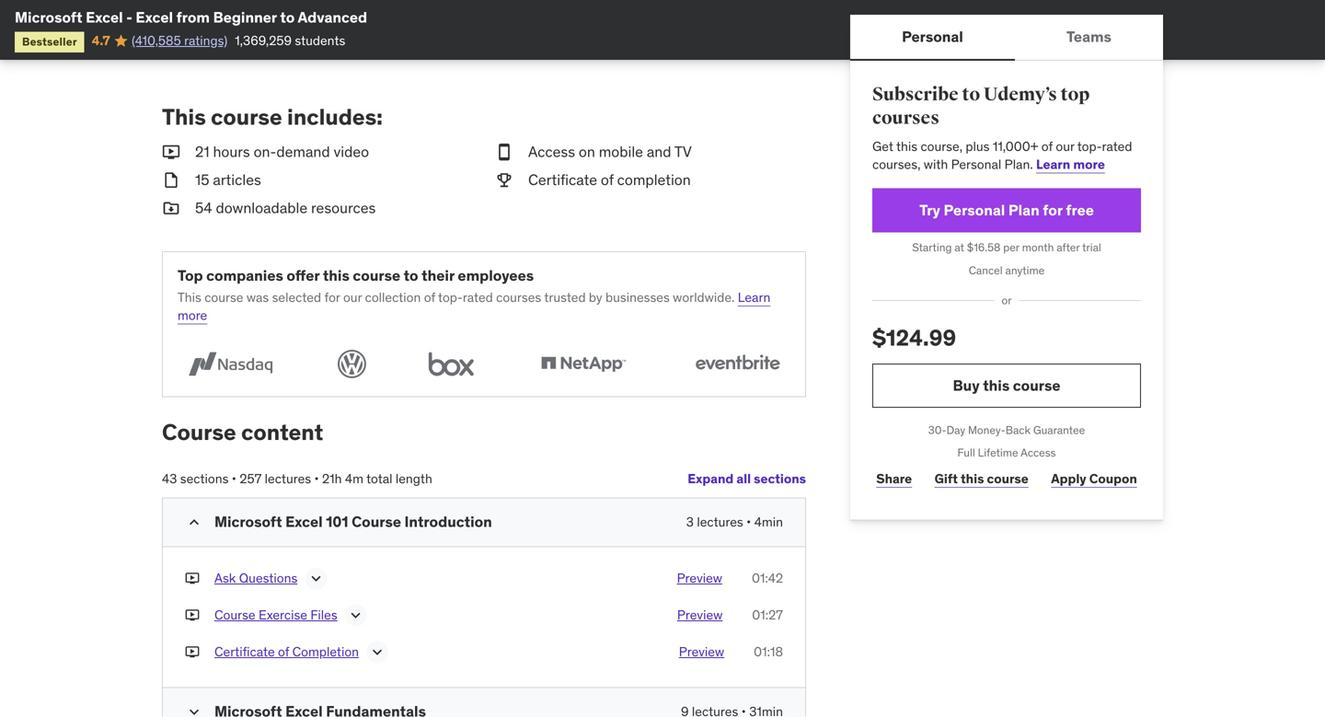 Task type: vqa. For each thing, say whether or not it's contained in the screenshot.
Apply Coupon
yes



Task type: locate. For each thing, give the bounding box(es) containing it.
certificate down course exercise files button
[[215, 643, 275, 660]]

bestseller
[[22, 34, 77, 49]]

this up courses,
[[897, 138, 918, 154]]

plan up per
[[1009, 201, 1040, 219]]

excel
[[86, 8, 123, 27], [136, 8, 173, 27], [285, 512, 323, 531]]

of down their
[[424, 289, 435, 306]]

learn more right plan.
[[1037, 156, 1106, 173]]

course
[[162, 419, 236, 446], [352, 512, 401, 531], [215, 607, 256, 623]]

1 horizontal spatial lectures
[[697, 514, 744, 530]]

certificate for certificate of completion
[[215, 643, 275, 660]]

lifetime
[[978, 446, 1019, 460]]

• left 21h 4m
[[314, 471, 319, 487]]

small image for access
[[495, 142, 514, 162]]

try inside the thrive in your career element
[[189, 13, 210, 31]]

ask questions button
[[215, 569, 298, 591]]

0 horizontal spatial learn more link
[[178, 289, 771, 324]]

1 horizontal spatial rated
[[1103, 138, 1133, 154]]

top- down top
[[1078, 138, 1103, 154]]

1 vertical spatial access
[[1021, 446, 1056, 460]]

2 horizontal spatial to
[[962, 83, 981, 106]]

0 vertical spatial xsmall image
[[185, 606, 200, 624]]

plan inside the thrive in your career element
[[278, 13, 309, 31]]

access down back at the right of page
[[1021, 446, 1056, 460]]

lectures right '3'
[[697, 514, 744, 530]]

0 vertical spatial show lecture description image
[[307, 569, 325, 588]]

thrive in your career element
[[162, 0, 807, 60]]

mobile
[[599, 142, 644, 161]]

1 horizontal spatial more
[[1074, 156, 1106, 173]]

1 horizontal spatial try
[[920, 201, 941, 219]]

personal up subscribe at the right
[[902, 27, 964, 46]]

0 vertical spatial learn more
[[1037, 156, 1106, 173]]

1 vertical spatial this
[[178, 289, 202, 306]]

this right offer in the top of the page
[[323, 266, 350, 285]]

0 horizontal spatial try personal plan for free
[[189, 13, 364, 31]]

1 vertical spatial our
[[343, 289, 362, 306]]

1 horizontal spatial certificate
[[528, 170, 598, 189]]

try personal plan for free for the try personal plan for free link to the right
[[920, 201, 1095, 219]]

personal button
[[851, 15, 1015, 59]]

0 vertical spatial more
[[1074, 156, 1106, 173]]

sections right all
[[754, 470, 807, 487]]

0 horizontal spatial show lecture description image
[[307, 569, 325, 588]]

top-
[[1078, 138, 1103, 154], [438, 289, 463, 306]]

0 vertical spatial to
[[280, 8, 295, 27]]

try personal plan for free up the 1,369,259
[[189, 13, 364, 31]]

starting
[[913, 240, 952, 255]]

resources
[[311, 198, 376, 217]]

course down ask
[[215, 607, 256, 623]]

1 horizontal spatial try personal plan for free
[[920, 201, 1095, 219]]

free
[[335, 13, 364, 31], [1066, 201, 1095, 219]]

0 vertical spatial microsoft
[[15, 8, 82, 27]]

course for course exercise files
[[215, 607, 256, 623]]

course inside button
[[215, 607, 256, 623]]

1 vertical spatial free
[[1066, 201, 1095, 219]]

netapp image
[[531, 347, 637, 382]]

0 vertical spatial plan
[[278, 13, 309, 31]]

guarantee
[[1034, 423, 1086, 437]]

nasdaq image
[[178, 347, 284, 382]]

0 vertical spatial try personal plan for free
[[189, 13, 364, 31]]

microsoft excel - excel from beginner to advanced
[[15, 8, 367, 27]]

1 vertical spatial learn more
[[178, 289, 771, 324]]

0 vertical spatial certificate
[[528, 170, 598, 189]]

0 vertical spatial preview
[[677, 570, 723, 586]]

0 vertical spatial learn
[[1037, 156, 1071, 173]]

0 horizontal spatial more
[[178, 307, 207, 324]]

1 vertical spatial try
[[920, 201, 941, 219]]

0 vertical spatial this
[[162, 103, 206, 131]]

excel for microsoft excel 101 course introduction
[[285, 512, 323, 531]]

course up 43
[[162, 419, 236, 446]]

preview for 01:27
[[678, 607, 723, 623]]

for up students
[[312, 13, 332, 31]]

this for this course includes:
[[162, 103, 206, 131]]

courses down employees
[[496, 289, 542, 306]]

1 vertical spatial preview
[[678, 607, 723, 623]]

1 horizontal spatial top-
[[1078, 138, 1103, 154]]

completion
[[292, 643, 359, 660]]

lectures right 257
[[265, 471, 311, 487]]

course down lifetime
[[987, 471, 1029, 487]]

1 horizontal spatial show lecture description image
[[347, 606, 365, 625]]

0 horizontal spatial free
[[335, 13, 364, 31]]

0 vertical spatial courses
[[873, 107, 940, 129]]

more right plan.
[[1074, 156, 1106, 173]]

our right 11,000+
[[1056, 138, 1075, 154]]

free up students
[[335, 13, 364, 31]]

preview down '3'
[[677, 570, 723, 586]]

small image
[[162, 142, 180, 162], [495, 142, 514, 162], [162, 170, 180, 190], [495, 170, 514, 190]]

free up after
[[1066, 201, 1095, 219]]

access inside 30-day money-back guarantee full lifetime access
[[1021, 446, 1056, 460]]

course for course content
[[162, 419, 236, 446]]

1 horizontal spatial access
[[1021, 446, 1056, 460]]

access on mobile and tv
[[528, 142, 692, 161]]

plan up 1,369,259 students
[[278, 13, 309, 31]]

• for 43
[[232, 471, 237, 487]]

this up 21
[[162, 103, 206, 131]]

personal
[[213, 13, 275, 31], [902, 27, 964, 46], [952, 156, 1002, 173], [944, 201, 1006, 219]]

small image for 15
[[162, 170, 180, 190]]

total
[[367, 471, 393, 487]]

personal inside button
[[902, 27, 964, 46]]

0 vertical spatial free
[[335, 13, 364, 31]]

excel up (410,585
[[136, 8, 173, 27]]

to left their
[[404, 266, 419, 285]]

get
[[873, 138, 894, 154]]

11,000+
[[993, 138, 1039, 154]]

0 horizontal spatial access
[[528, 142, 575, 161]]

show lecture description image for course exercise files
[[347, 606, 365, 625]]

learn more link down employees
[[178, 289, 771, 324]]

preview left the '01:27'
[[678, 607, 723, 623]]

completion
[[617, 170, 691, 189]]

to up 1,369,259 students
[[280, 8, 295, 27]]

excel for microsoft excel - excel from beginner to advanced
[[86, 8, 123, 27]]

learn more for subscribe to udemy's top courses
[[1037, 156, 1106, 173]]

1 horizontal spatial plan
[[1009, 201, 1040, 219]]

1 horizontal spatial learn
[[1037, 156, 1071, 173]]

ask questions
[[215, 570, 298, 586]]

1 vertical spatial try personal plan for free link
[[873, 188, 1142, 232]]

21h 4m
[[322, 471, 364, 487]]

1 horizontal spatial microsoft
[[215, 512, 282, 531]]

1 horizontal spatial free
[[1066, 201, 1095, 219]]

course right 101
[[352, 512, 401, 531]]

excel up "4.7" at the left of page
[[86, 8, 123, 27]]

1 horizontal spatial learn more
[[1037, 156, 1106, 173]]

try personal plan for free link
[[178, 0, 375, 44], [873, 188, 1142, 232]]

of right 11,000+
[[1042, 138, 1053, 154]]

1 horizontal spatial courses
[[873, 107, 940, 129]]

to left udemy's
[[962, 83, 981, 106]]

top
[[1061, 83, 1090, 106]]

0 vertical spatial rated
[[1103, 138, 1133, 154]]

plan
[[278, 13, 309, 31], [1009, 201, 1040, 219]]

personal down "plus"
[[952, 156, 1002, 173]]

0 vertical spatial for
[[312, 13, 332, 31]]

1 horizontal spatial sections
[[754, 470, 807, 487]]

0 vertical spatial access
[[528, 142, 575, 161]]

1 vertical spatial xsmall image
[[185, 643, 200, 661]]

learn more down employees
[[178, 289, 771, 324]]

of inside button
[[278, 643, 289, 660]]

certificate of completion
[[215, 643, 359, 660]]

apply coupon
[[1052, 471, 1138, 487]]

30-
[[929, 423, 947, 437]]

sections inside dropdown button
[[754, 470, 807, 487]]

$124.99
[[873, 324, 957, 352]]

plan for the try personal plan for free link to the right
[[1009, 201, 1040, 219]]

0 horizontal spatial excel
[[86, 8, 123, 27]]

0 vertical spatial lectures
[[265, 471, 311, 487]]

learn for top companies offer this course to their employees
[[738, 289, 771, 306]]

learn more link for subscribe to udemy's top courses
[[1037, 156, 1106, 173]]

excel left 101
[[285, 512, 323, 531]]

1,369,259
[[235, 32, 292, 49]]

microsoft excel 101 course introduction
[[215, 512, 492, 531]]

learn right the worldwide.
[[738, 289, 771, 306]]

0 vertical spatial course
[[162, 419, 236, 446]]

learn more link
[[1037, 156, 1106, 173], [178, 289, 771, 324]]

to
[[280, 8, 295, 27], [962, 83, 981, 106], [404, 266, 419, 285]]

0 vertical spatial top-
[[1078, 138, 1103, 154]]

0 horizontal spatial learn more
[[178, 289, 771, 324]]

for up the month
[[1043, 201, 1063, 219]]

free for the try personal plan for free link to the right
[[1066, 201, 1095, 219]]

course inside gift this course 'link'
[[987, 471, 1029, 487]]

more down top
[[178, 307, 207, 324]]

1 xsmall image from the top
[[185, 606, 200, 624]]

show lecture description image up files
[[307, 569, 325, 588]]

this right gift
[[961, 471, 985, 487]]

expand
[[688, 470, 734, 487]]

show lecture description image
[[307, 569, 325, 588], [347, 606, 365, 625]]

try personal plan for free inside the thrive in your career element
[[189, 13, 364, 31]]

our
[[1056, 138, 1075, 154], [343, 289, 362, 306]]

access left on
[[528, 142, 575, 161]]

sections right 43
[[180, 471, 229, 487]]

preview for 01:42
[[677, 570, 723, 586]]

more for top companies offer this course to their employees
[[178, 307, 207, 324]]

plan for the try personal plan for free link inside the the thrive in your career element
[[278, 13, 309, 31]]

1 horizontal spatial learn more link
[[1037, 156, 1106, 173]]

1 vertical spatial more
[[178, 307, 207, 324]]

courses down subscribe at the right
[[873, 107, 940, 129]]

0 horizontal spatial lectures
[[265, 471, 311, 487]]

$124.99 buy this course
[[873, 324, 1061, 395]]

1 vertical spatial plan
[[1009, 201, 1040, 219]]

apply
[[1052, 471, 1087, 487]]

2 vertical spatial preview
[[679, 643, 725, 660]]

try up starting at the top
[[920, 201, 941, 219]]

0 horizontal spatial try personal plan for free link
[[178, 0, 375, 44]]

101
[[326, 512, 349, 531]]

expand all sections button
[[688, 461, 807, 497]]

0 vertical spatial try personal plan for free link
[[178, 0, 375, 44]]

more inside the learn more
[[178, 307, 207, 324]]

companies
[[206, 266, 283, 285]]

preview left 01:18
[[679, 643, 725, 660]]

of down course exercise files button
[[278, 643, 289, 660]]

xsmall image
[[185, 606, 200, 624], [185, 643, 200, 661]]

of down access on mobile and tv
[[601, 170, 614, 189]]

preview
[[677, 570, 723, 586], [678, 607, 723, 623], [679, 643, 725, 660]]

• left the 4min
[[747, 514, 752, 530]]

2 vertical spatial course
[[215, 607, 256, 623]]

1 vertical spatial for
[[1043, 201, 1063, 219]]

0 vertical spatial our
[[1056, 138, 1075, 154]]

money-
[[969, 423, 1006, 437]]

this down top
[[178, 289, 202, 306]]

course inside $124.99 buy this course
[[1013, 376, 1061, 395]]

course content
[[162, 419, 323, 446]]

files
[[311, 607, 338, 623]]

at
[[955, 240, 965, 255]]

small image for 21
[[162, 142, 180, 162]]

microsoft for microsoft excel - excel from beginner to advanced
[[15, 8, 82, 27]]

course up hours
[[211, 103, 282, 131]]

1 vertical spatial learn
[[738, 289, 771, 306]]

rated
[[1103, 138, 1133, 154], [463, 289, 493, 306]]

(410,585
[[132, 32, 181, 49]]

learn more
[[1037, 156, 1106, 173], [178, 289, 771, 324]]

course exercise files
[[215, 607, 338, 623]]

month
[[1023, 240, 1055, 255]]

2 vertical spatial for
[[325, 289, 340, 306]]

get this course, plus 11,000+ of our top-rated courses, with personal plan.
[[873, 138, 1133, 173]]

our down top companies offer this course to their employees
[[343, 289, 362, 306]]

try personal plan for free up per
[[920, 201, 1095, 219]]

2 horizontal spatial excel
[[285, 512, 323, 531]]

back
[[1006, 423, 1031, 437]]

0 horizontal spatial microsoft
[[15, 8, 82, 27]]

course up back at the right of page
[[1013, 376, 1061, 395]]

teams button
[[1015, 15, 1164, 59]]

of
[[1042, 138, 1053, 154], [601, 170, 614, 189], [424, 289, 435, 306], [278, 643, 289, 660]]

2 horizontal spatial •
[[747, 514, 752, 530]]

1 vertical spatial top-
[[438, 289, 463, 306]]

show lecture description image right files
[[347, 606, 365, 625]]

21 hours on-demand video
[[195, 142, 369, 161]]

learn more link right plan.
[[1037, 156, 1106, 173]]

tab list
[[851, 15, 1164, 61]]

1 vertical spatial rated
[[463, 289, 493, 306]]

0 horizontal spatial try
[[189, 13, 210, 31]]

1 vertical spatial learn more link
[[178, 289, 771, 324]]

learn right plan.
[[1037, 156, 1071, 173]]

top- down their
[[438, 289, 463, 306]]

• left 257
[[232, 471, 237, 487]]

ask
[[215, 570, 236, 586]]

certificate inside button
[[215, 643, 275, 660]]

2 vertical spatial to
[[404, 266, 419, 285]]

more
[[1074, 156, 1106, 173], [178, 307, 207, 324]]

our inside the get this course, plus 11,000+ of our top-rated courses, with personal plan.
[[1056, 138, 1075, 154]]

1 vertical spatial try personal plan for free
[[920, 201, 1095, 219]]

1 vertical spatial courses
[[496, 289, 542, 306]]

0 vertical spatial learn more link
[[1037, 156, 1106, 173]]

microsoft down 257
[[215, 512, 282, 531]]

this right buy on the right of the page
[[983, 376, 1010, 395]]

1 vertical spatial certificate
[[215, 643, 275, 660]]

1 vertical spatial show lecture description image
[[347, 606, 365, 625]]

personal up the 1,369,259
[[213, 13, 275, 31]]

1 horizontal spatial our
[[1056, 138, 1075, 154]]

try up ratings)
[[189, 13, 210, 31]]

this course was selected for our collection of top-rated courses trusted by businesses worldwide.
[[178, 289, 735, 306]]

1 vertical spatial microsoft
[[215, 512, 282, 531]]

54
[[195, 198, 212, 217]]

xsmall image
[[185, 569, 200, 587]]

0 horizontal spatial learn
[[738, 289, 771, 306]]

small image
[[162, 198, 180, 218], [185, 513, 203, 532], [185, 703, 203, 717]]

for
[[312, 13, 332, 31], [1043, 201, 1063, 219], [325, 289, 340, 306]]

video
[[334, 142, 369, 161]]

from
[[176, 8, 210, 27]]

• for 3
[[747, 514, 752, 530]]

15 articles
[[195, 170, 261, 189]]

2 xsmall image from the top
[[185, 643, 200, 661]]

courses
[[873, 107, 940, 129], [496, 289, 542, 306]]

rated inside the get this course, plus 11,000+ of our top-rated courses, with personal plan.
[[1103, 138, 1133, 154]]

0 vertical spatial try
[[189, 13, 210, 31]]

1 vertical spatial to
[[962, 83, 981, 106]]

0 horizontal spatial plan
[[278, 13, 309, 31]]

certificate down on
[[528, 170, 598, 189]]

free inside the thrive in your career element
[[335, 13, 364, 31]]

ratings)
[[184, 32, 228, 49]]

0 horizontal spatial •
[[232, 471, 237, 487]]

learn more for top companies offer this course to their employees
[[178, 289, 771, 324]]

for down top companies offer this course to their employees
[[325, 289, 340, 306]]

microsoft up bestseller
[[15, 8, 82, 27]]

show lecture description image for ask questions
[[307, 569, 325, 588]]

this for this course was selected for our collection of top-rated courses trusted by businesses worldwide.
[[178, 289, 202, 306]]

3
[[687, 514, 694, 530]]

lectures
[[265, 471, 311, 487], [697, 514, 744, 530]]

certificate for certificate of completion
[[528, 170, 598, 189]]

learn inside the learn more
[[738, 289, 771, 306]]

0 horizontal spatial certificate
[[215, 643, 275, 660]]

with
[[924, 156, 949, 173]]



Task type: describe. For each thing, give the bounding box(es) containing it.
1 horizontal spatial try personal plan for free link
[[873, 188, 1142, 232]]

0 horizontal spatial our
[[343, 289, 362, 306]]

learn for subscribe to udemy's top courses
[[1037, 156, 1071, 173]]

1 vertical spatial course
[[352, 512, 401, 531]]

apply coupon button
[[1048, 461, 1142, 498]]

course exercise files button
[[215, 606, 338, 628]]

buy this course button
[[873, 364, 1142, 408]]

43 sections • 257 lectures • 21h 4m total length
[[162, 471, 433, 487]]

257
[[240, 471, 262, 487]]

length
[[396, 471, 433, 487]]

trusted
[[544, 289, 586, 306]]

3 lectures • 4min
[[687, 514, 784, 530]]

free for the try personal plan for free link inside the the thrive in your career element
[[335, 13, 364, 31]]

top- inside the get this course, plus 11,000+ of our top-rated courses, with personal plan.
[[1078, 138, 1103, 154]]

courses,
[[873, 156, 921, 173]]

gift this course link
[[931, 461, 1033, 498]]

of inside the get this course, plus 11,000+ of our top-rated courses, with personal plan.
[[1042, 138, 1053, 154]]

43
[[162, 471, 177, 487]]

0 horizontal spatial top-
[[438, 289, 463, 306]]

includes:
[[287, 103, 383, 131]]

01:27
[[752, 607, 784, 623]]

01:18
[[754, 643, 784, 660]]

4min
[[755, 514, 784, 530]]

top companies offer this course to their employees
[[178, 266, 534, 285]]

volkswagen image
[[332, 347, 372, 382]]

subscribe to udemy's top courses
[[873, 83, 1090, 129]]

on-
[[254, 142, 277, 161]]

tv
[[675, 142, 692, 161]]

selected
[[272, 289, 321, 306]]

personal up $16.58
[[944, 201, 1006, 219]]

subscribe
[[873, 83, 959, 106]]

this inside 'link'
[[961, 471, 985, 487]]

expand all sections
[[688, 470, 807, 487]]

30-day money-back guarantee full lifetime access
[[929, 423, 1086, 460]]

gift this course
[[935, 471, 1029, 487]]

small image for certificate
[[495, 170, 514, 190]]

try personal plan for free for the try personal plan for free link inside the the thrive in your career element
[[189, 13, 364, 31]]

share button
[[873, 461, 916, 498]]

0 horizontal spatial sections
[[180, 471, 229, 487]]

try personal plan for free link inside the thrive in your career element
[[178, 0, 375, 44]]

course up collection
[[353, 266, 401, 285]]

4.7
[[92, 32, 110, 49]]

employees
[[458, 266, 534, 285]]

demand
[[276, 142, 330, 161]]

certificate of completion button
[[215, 643, 359, 665]]

box image
[[421, 347, 482, 382]]

1,369,259 students
[[235, 32, 346, 49]]

by
[[589, 289, 603, 306]]

advanced
[[298, 8, 367, 27]]

top
[[178, 266, 203, 285]]

1 horizontal spatial excel
[[136, 8, 173, 27]]

this inside $124.99 buy this course
[[983, 376, 1010, 395]]

per
[[1004, 240, 1020, 255]]

microsoft for microsoft excel 101 course introduction
[[215, 512, 282, 531]]

1 vertical spatial lectures
[[697, 514, 744, 530]]

-
[[126, 8, 132, 27]]

try for the try personal plan for free link to the right
[[920, 201, 941, 219]]

coupon
[[1090, 471, 1138, 487]]

introduction
[[405, 512, 492, 531]]

courses inside subscribe to udemy's top courses
[[873, 107, 940, 129]]

teams
[[1067, 27, 1112, 46]]

anytime
[[1006, 263, 1045, 277]]

eventbrite image
[[685, 347, 791, 382]]

plus
[[966, 138, 990, 154]]

21
[[195, 142, 210, 161]]

for inside the thrive in your career element
[[312, 13, 332, 31]]

more for subscribe to udemy's top courses
[[1074, 156, 1106, 173]]

show lecture description image
[[368, 643, 387, 661]]

0 horizontal spatial rated
[[463, 289, 493, 306]]

students
[[295, 32, 346, 49]]

(410,585 ratings)
[[132, 32, 228, 49]]

all
[[737, 470, 751, 487]]

this course includes:
[[162, 103, 383, 131]]

certificate of completion
[[528, 170, 691, 189]]

starting at $16.58 per month after trial cancel anytime
[[913, 240, 1102, 277]]

full
[[958, 446, 976, 460]]

on
[[579, 142, 596, 161]]

course down companies in the left top of the page
[[205, 289, 244, 306]]

xsmall image for certificate of completion
[[185, 643, 200, 661]]

0 horizontal spatial courses
[[496, 289, 542, 306]]

1 vertical spatial small image
[[185, 513, 203, 532]]

was
[[247, 289, 269, 306]]

1 horizontal spatial •
[[314, 471, 319, 487]]

worldwide.
[[673, 289, 735, 306]]

personal inside the thrive in your career element
[[213, 13, 275, 31]]

$16.58
[[967, 240, 1001, 255]]

after
[[1057, 240, 1080, 255]]

this inside the get this course, plus 11,000+ of our top-rated courses, with personal plan.
[[897, 138, 918, 154]]

downloadable
[[216, 198, 308, 217]]

plan.
[[1005, 156, 1034, 173]]

offer
[[287, 266, 320, 285]]

xsmall image for course exercise files
[[185, 606, 200, 624]]

15
[[195, 170, 209, 189]]

course,
[[921, 138, 963, 154]]

learn more link for top companies offer this course to their employees
[[178, 289, 771, 324]]

try for the try personal plan for free link inside the the thrive in your career element
[[189, 13, 210, 31]]

01:42
[[752, 570, 784, 586]]

buy
[[953, 376, 980, 395]]

udemy's
[[984, 83, 1058, 106]]

to inside subscribe to udemy's top courses
[[962, 83, 981, 106]]

their
[[422, 266, 455, 285]]

personal inside the get this course, plus 11,000+ of our top-rated courses, with personal plan.
[[952, 156, 1002, 173]]

collection
[[365, 289, 421, 306]]

businesses
[[606, 289, 670, 306]]

preview for 01:18
[[679, 643, 725, 660]]

tab list containing personal
[[851, 15, 1164, 61]]

2 vertical spatial small image
[[185, 703, 203, 717]]

share
[[877, 471, 913, 487]]

0 horizontal spatial to
[[280, 8, 295, 27]]

cancel
[[969, 263, 1003, 277]]

exercise
[[259, 607, 307, 623]]

0 vertical spatial small image
[[162, 198, 180, 218]]

articles
[[213, 170, 261, 189]]

content
[[241, 419, 323, 446]]



